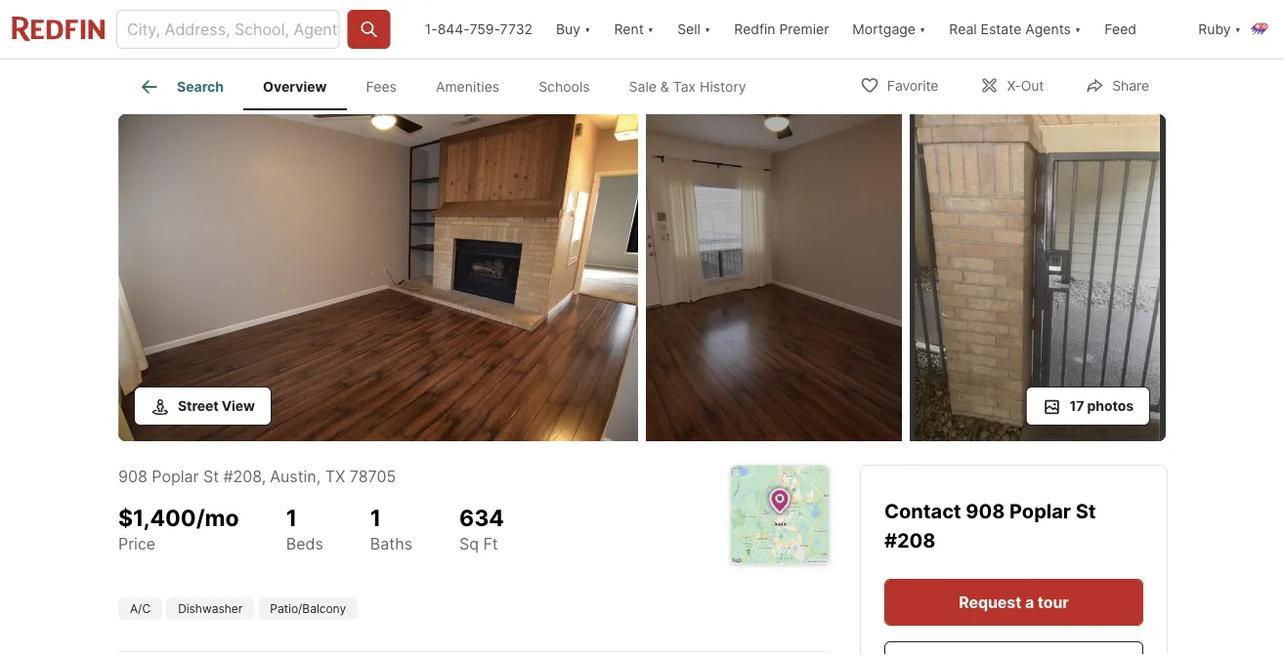 Task type: vqa. For each thing, say whether or not it's contained in the screenshot.
#208 for 908 Poplar St #208
yes



Task type: describe. For each thing, give the bounding box(es) containing it.
$1,400 /mo price
[[118, 504, 239, 553]]

tax
[[673, 78, 696, 95]]

▾ inside the real estate agents ▾ link
[[1075, 21, 1081, 38]]

▾ for buy ▾
[[584, 21, 591, 38]]

share button
[[1068, 65, 1166, 105]]

#208 for 908 poplar st #208
[[884, 529, 936, 553]]

▾ for ruby ▾
[[1235, 21, 1241, 38]]

share
[[1112, 78, 1149, 94]]

submit search image
[[359, 20, 379, 39]]

agents
[[1025, 21, 1071, 38]]

759-
[[469, 21, 500, 38]]

mortgage ▾ button
[[841, 0, 938, 59]]

request a tour button
[[884, 580, 1143, 626]]

austin
[[270, 467, 316, 486]]

estate
[[981, 21, 1022, 38]]

buy ▾ button
[[556, 0, 591, 59]]

real estate agents ▾
[[949, 21, 1081, 38]]

3 image image from the left
[[910, 114, 1166, 442]]

/mo
[[196, 504, 239, 532]]

redfin premier button
[[722, 0, 841, 59]]

ruby
[[1198, 21, 1231, 38]]

sale & tax history tab
[[609, 64, 766, 110]]

7732
[[500, 21, 533, 38]]

street view button
[[134, 387, 271, 426]]

908 poplar st #208
[[884, 500, 1096, 553]]

1 for 1 beds
[[286, 504, 297, 532]]

17 photos button
[[1026, 387, 1150, 426]]

a
[[1025, 593, 1034, 612]]

sale & tax history
[[629, 78, 746, 95]]

real estate agents ▾ link
[[949, 0, 1081, 59]]

real
[[949, 21, 977, 38]]

patio/balcony
[[270, 602, 346, 616]]

schools tab
[[519, 64, 609, 110]]

buy
[[556, 21, 581, 38]]

user photo image
[[1249, 18, 1272, 41]]

17
[[1070, 398, 1084, 414]]

mortgage ▾ button
[[853, 0, 926, 59]]

fees tab
[[346, 64, 416, 110]]

tour
[[1038, 593, 1069, 612]]

buy ▾
[[556, 21, 591, 38]]

1-844-759-7732
[[425, 21, 533, 38]]

feed button
[[1093, 0, 1187, 59]]

908 for 908 poplar st #208
[[966, 500, 1005, 524]]

City, Address, School, Agent, ZIP search field
[[116, 10, 339, 49]]

▾ for rent ▾
[[648, 21, 654, 38]]

price
[[118, 534, 156, 553]]

sell ▾
[[677, 21, 711, 38]]

mortgage
[[853, 21, 916, 38]]

▾ for sell ▾
[[704, 21, 711, 38]]

feed
[[1105, 21, 1137, 38]]

st for 908 poplar st #208 , austin , tx 78705
[[203, 467, 219, 486]]

#208 for 908 poplar st #208 , austin , tx 78705
[[223, 467, 262, 486]]

buy ▾ button
[[544, 0, 602, 59]]

request
[[959, 593, 1022, 612]]

1 , from the left
[[262, 467, 266, 486]]

mortgage ▾
[[853, 21, 926, 38]]

dishwasher
[[178, 602, 243, 616]]

1 beds
[[286, 504, 323, 553]]

sq
[[459, 535, 479, 554]]

1 image image from the left
[[118, 114, 638, 442]]

78705
[[350, 467, 396, 486]]



Task type: locate. For each thing, give the bounding box(es) containing it.
redfin
[[734, 21, 776, 38]]

1 vertical spatial st
[[1076, 500, 1096, 524]]

0 horizontal spatial st
[[203, 467, 219, 486]]

1
[[286, 504, 297, 532], [370, 504, 381, 532]]

out
[[1021, 78, 1044, 94]]

1 baths
[[370, 504, 412, 553]]

street view
[[178, 398, 255, 414]]

street
[[178, 398, 218, 414]]

premier
[[779, 21, 829, 38]]

rent ▾
[[614, 21, 654, 38]]

sell ▾ button
[[677, 0, 711, 59]]

st for 908 poplar st #208
[[1076, 500, 1096, 524]]

0 horizontal spatial #208
[[223, 467, 262, 486]]

rent
[[614, 21, 644, 38]]

poplar for 908 poplar st #208
[[1010, 500, 1071, 524]]

5 ▾ from the left
[[1075, 21, 1081, 38]]

sell
[[677, 21, 701, 38]]

0 vertical spatial st
[[203, 467, 219, 486]]

0 vertical spatial #208
[[223, 467, 262, 486]]

overview tab
[[243, 64, 346, 110]]

2 horizontal spatial image image
[[910, 114, 1166, 442]]

st inside 908 poplar st #208
[[1076, 500, 1096, 524]]

▾
[[584, 21, 591, 38], [648, 21, 654, 38], [704, 21, 711, 38], [920, 21, 926, 38], [1075, 21, 1081, 38], [1235, 21, 1241, 38]]

tab list containing search
[[118, 60, 782, 110]]

1 1 from the left
[[286, 504, 297, 532]]

redfin premier
[[734, 21, 829, 38]]

1 horizontal spatial 908
[[966, 500, 1005, 524]]

1-
[[425, 21, 437, 38]]

poplar for 908 poplar st #208 , austin , tx 78705
[[152, 467, 199, 486]]

6 ▾ from the left
[[1235, 21, 1241, 38]]

0 horizontal spatial 908
[[118, 467, 147, 486]]

sell ▾ button
[[666, 0, 722, 59]]

history
[[700, 78, 746, 95]]

▾ for mortgage ▾
[[920, 21, 926, 38]]

rent ▾ button
[[602, 0, 666, 59]]

634
[[459, 504, 504, 532]]

#208
[[223, 467, 262, 486], [884, 529, 936, 553]]

sale
[[629, 78, 657, 95]]

schools
[[539, 78, 590, 95]]

search link
[[138, 75, 224, 99]]

0 vertical spatial 908
[[118, 467, 147, 486]]

1 horizontal spatial st
[[1076, 500, 1096, 524]]

2 ▾ from the left
[[648, 21, 654, 38]]

1 horizontal spatial image image
[[646, 114, 902, 442]]

1 inside 1 beds
[[286, 504, 297, 532]]

0 vertical spatial poplar
[[152, 467, 199, 486]]

amenities tab
[[416, 64, 519, 110]]

$1,400
[[118, 504, 196, 532]]

fees
[[366, 78, 397, 95]]

, left tx
[[316, 467, 321, 486]]

#208 down contact
[[884, 529, 936, 553]]

tx
[[325, 467, 345, 486]]

1 for 1 baths
[[370, 504, 381, 532]]

▾ inside mortgage ▾ dropdown button
[[920, 21, 926, 38]]

, left austin
[[262, 467, 266, 486]]

1 inside 1 baths
[[370, 504, 381, 532]]

▾ right rent
[[648, 21, 654, 38]]

&
[[660, 78, 669, 95]]

▾ right mortgage at the top right
[[920, 21, 926, 38]]

tab list
[[118, 60, 782, 110]]

1 horizontal spatial 1
[[370, 504, 381, 532]]

908 inside 908 poplar st #208
[[966, 500, 1005, 524]]

▾ right agents
[[1075, 21, 1081, 38]]

favorite
[[887, 78, 939, 94]]

ft
[[483, 535, 498, 554]]

poplar up $1,400
[[152, 467, 199, 486]]

▾ left user photo
[[1235, 21, 1241, 38]]

ruby ▾
[[1198, 21, 1241, 38]]

908 poplar st #208 , austin , tx 78705
[[118, 467, 396, 486]]

poplar inside 908 poplar st #208
[[1010, 500, 1071, 524]]

rent ▾ button
[[614, 0, 654, 59]]

request a tour
[[959, 593, 1069, 612]]

x-out
[[1007, 78, 1044, 94]]

2 1 from the left
[[370, 504, 381, 532]]

3 ▾ from the left
[[704, 21, 711, 38]]

0 horizontal spatial image image
[[118, 114, 638, 442]]

1 vertical spatial #208
[[884, 529, 936, 553]]

,
[[262, 467, 266, 486], [316, 467, 321, 486]]

▾ inside buy ▾ dropdown button
[[584, 21, 591, 38]]

634 sq ft
[[459, 504, 504, 554]]

1 horizontal spatial ,
[[316, 467, 321, 486]]

st
[[203, 467, 219, 486], [1076, 500, 1096, 524]]

17 photos
[[1070, 398, 1134, 414]]

1 vertical spatial 908
[[966, 500, 1005, 524]]

overview
[[263, 78, 327, 95]]

0 horizontal spatial ,
[[262, 467, 266, 486]]

908 up $1,400
[[118, 467, 147, 486]]

▾ right sell
[[704, 21, 711, 38]]

908 up request
[[966, 500, 1005, 524]]

amenities
[[436, 78, 499, 95]]

contact
[[884, 500, 966, 524]]

baths
[[370, 534, 412, 553]]

view
[[222, 398, 255, 414]]

0 horizontal spatial 1
[[286, 504, 297, 532]]

1 horizontal spatial poplar
[[1010, 500, 1071, 524]]

x-out button
[[963, 65, 1061, 105]]

x-
[[1007, 78, 1021, 94]]

image image
[[118, 114, 638, 442], [646, 114, 902, 442], [910, 114, 1166, 442]]

search
[[177, 78, 224, 95]]

real estate agents ▾ button
[[938, 0, 1093, 59]]

1 up baths
[[370, 504, 381, 532]]

favorite button
[[843, 65, 955, 105]]

a/c
[[130, 602, 151, 616]]

1 vertical spatial poplar
[[1010, 500, 1071, 524]]

beds
[[286, 534, 323, 553]]

1-844-759-7732 link
[[425, 21, 533, 38]]

908
[[118, 467, 147, 486], [966, 500, 1005, 524]]

4 ▾ from the left
[[920, 21, 926, 38]]

2 image image from the left
[[646, 114, 902, 442]]

#208 up /mo
[[223, 467, 262, 486]]

#208 inside 908 poplar st #208
[[884, 529, 936, 553]]

▾ inside rent ▾ dropdown button
[[648, 21, 654, 38]]

1 ▾ from the left
[[584, 21, 591, 38]]

0 horizontal spatial poplar
[[152, 467, 199, 486]]

1 horizontal spatial #208
[[884, 529, 936, 553]]

844-
[[437, 21, 469, 38]]

1 up beds
[[286, 504, 297, 532]]

▾ right buy
[[584, 21, 591, 38]]

poplar
[[152, 467, 199, 486], [1010, 500, 1071, 524]]

map entry image
[[731, 466, 829, 564]]

2 , from the left
[[316, 467, 321, 486]]

photos
[[1087, 398, 1134, 414]]

▾ inside sell ▾ dropdown button
[[704, 21, 711, 38]]

poplar up a
[[1010, 500, 1071, 524]]

908 for 908 poplar st #208 , austin , tx 78705
[[118, 467, 147, 486]]



